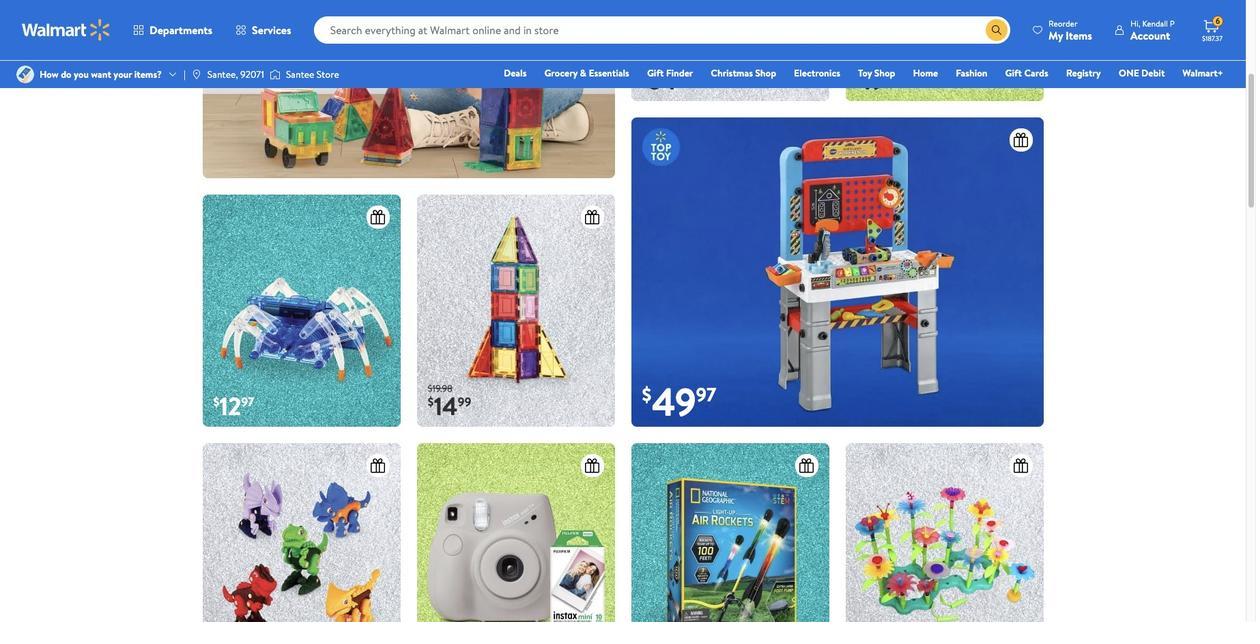 Task type: describe. For each thing, give the bounding box(es) containing it.
deals link
[[498, 66, 533, 81]]

$ for 14
[[428, 394, 434, 411]]

shop for christmas shop
[[756, 66, 777, 80]]

want
[[91, 68, 111, 81]]

finder
[[666, 66, 693, 80]]

one debit link
[[1113, 66, 1171, 81]]

$ for 19
[[857, 68, 863, 85]]

gift cards
[[1006, 66, 1049, 80]]

electronics link
[[788, 66, 847, 81]]

$ inside $ 49 97
[[642, 381, 652, 408]]

picassotiles 32 piece magnetic building block rocket booster theme set, multicolor image
[[417, 195, 615, 427]]

kid connection take apart dinos set - 164-piece interactive colorful playset for building 5 unique dinosaurs, with convenient storage bucket, ages 3+ image
[[202, 443, 401, 622]]

essentials
[[589, 66, 630, 80]]

$187.37
[[1203, 33, 1223, 43]]

search icon image
[[992, 25, 1003, 36]]

debit
[[1142, 66, 1165, 80]]

departments
[[150, 23, 212, 38]]

$ inside $ 12 97
[[213, 394, 220, 411]]

gift for gift finder
[[647, 66, 664, 80]]

store
[[317, 68, 339, 81]]

$19.98 $ 14 99
[[428, 382, 471, 424]]

reorder
[[1049, 17, 1078, 29]]

97 for 49
[[696, 381, 717, 408]]

santee,
[[207, 68, 238, 81]]

12
[[220, 389, 241, 424]]

smithsonian science activities robo spider kit, blue image
[[202, 195, 401, 427]]

kendall
[[1143, 17, 1168, 29]]

departments button
[[122, 14, 224, 46]]

one debit
[[1119, 66, 1165, 80]]

santee store
[[286, 68, 339, 81]]

gift for gift cards
[[1006, 66, 1022, 80]]

Walmart Site-Wide search field
[[314, 16, 1011, 44]]

registry link
[[1060, 66, 1107, 81]]

christmas
[[711, 66, 753, 80]]

services
[[252, 23, 291, 38]]

6 $187.37
[[1203, 15, 1223, 43]]

grocery & essentials link
[[538, 66, 636, 81]]

$ 49 97
[[642, 375, 717, 428]]

my
[[1049, 28, 1063, 43]]

6
[[1216, 15, 1221, 27]]

97 inside $29.99 $ 19 97
[[885, 68, 898, 85]]

santee, 92071
[[207, 68, 264, 81]]

toy
[[858, 66, 872, 80]]

$29.99 $ 19 97
[[857, 56, 898, 98]]

shop for toy shop
[[875, 66, 896, 80]]

walmart image
[[22, 19, 111, 41]]

fashion
[[956, 66, 988, 80]]

gift finder link
[[641, 66, 700, 81]]

hi, kendall p account
[[1131, 17, 1175, 43]]

toy shop
[[858, 66, 896, 80]]

Search search field
[[314, 16, 1011, 44]]

deals
[[504, 66, 527, 80]]

49
[[652, 375, 696, 428]]

$ for 54
[[642, 68, 648, 85]]

$61.99 $ 54 99
[[642, 56, 691, 98]]

items?
[[134, 68, 162, 81]]

electronics
[[794, 66, 841, 80]]

gift finder
[[647, 66, 693, 80]]



Task type: vqa. For each thing, say whether or not it's contained in the screenshot.
privacy
no



Task type: locate. For each thing, give the bounding box(es) containing it.
walmart+ link
[[1177, 66, 1230, 81]]

$29.99
[[857, 56, 884, 69]]

1 horizontal spatial gift
[[1006, 66, 1022, 80]]

1 horizontal spatial shop
[[875, 66, 896, 80]]

99
[[677, 68, 691, 85], [458, 394, 471, 411]]

fujifilm instax mini 7+ exclusive blister bundle with bonus pack of film (10-pack mini film), gray image
[[417, 443, 615, 622]]

19
[[863, 64, 885, 98]]

 image
[[202, 0, 615, 178], [16, 66, 34, 83], [270, 68, 281, 81]]

99 for 54
[[677, 68, 691, 85]]

$ inside $61.99 $ 54 99
[[642, 68, 648, 85]]

christmas shop
[[711, 66, 777, 80]]

you
[[74, 68, 89, 81]]

99 for 14
[[458, 394, 471, 411]]

items
[[1066, 28, 1093, 43]]

do
[[61, 68, 72, 81]]

toy shop link
[[852, 66, 902, 81]]

one
[[1119, 66, 1140, 80]]

97 inside $ 49 97
[[696, 381, 717, 408]]

grocery
[[545, 66, 578, 80]]

54
[[648, 64, 677, 98]]

1 shop from the left
[[756, 66, 777, 80]]

$ 12 97
[[213, 389, 254, 424]]

gift cards link
[[999, 66, 1055, 81]]

92071
[[240, 68, 264, 81]]

97
[[885, 68, 898, 85], [696, 381, 717, 408], [241, 394, 254, 411]]

 image for how do you want your items?
[[16, 66, 34, 83]]

national geographic ultimate led rocket science set for teen or kids 8 years and up image
[[631, 443, 829, 622]]

gift
[[647, 66, 664, 80], [1006, 66, 1022, 80]]

&
[[580, 66, 587, 80]]

p
[[1170, 17, 1175, 29]]

 image for santee store
[[270, 68, 281, 81]]

how
[[40, 68, 59, 81]]

your
[[114, 68, 132, 81]]

registry
[[1067, 66, 1101, 80]]

1 horizontal spatial 97
[[696, 381, 717, 408]]

0 horizontal spatial 99
[[458, 394, 471, 411]]

how do you want your items?
[[40, 68, 162, 81]]

home
[[913, 66, 938, 80]]

santee
[[286, 68, 314, 81]]

|
[[184, 68, 186, 81]]

cards
[[1025, 66, 1049, 80]]

2 gift from the left
[[1006, 66, 1022, 80]]

home link
[[907, 66, 945, 81]]

2 shop from the left
[[875, 66, 896, 80]]

97 inside $ 12 97
[[241, 394, 254, 411]]

0 vertical spatial 99
[[677, 68, 691, 85]]

kid connection build your own garden playset - 169-piece creative floral toy set with convenient storage bucket for endless fun, ages 3+ image
[[846, 443, 1044, 622]]

grocery & essentials
[[545, 66, 630, 80]]

0 horizontal spatial shop
[[756, 66, 777, 80]]

reorder my items
[[1049, 17, 1093, 43]]

99 inside $19.98 $ 14 99
[[458, 394, 471, 411]]

0 horizontal spatial gift
[[647, 66, 664, 80]]

shop
[[756, 66, 777, 80], [875, 66, 896, 80]]

$
[[642, 68, 648, 85], [857, 68, 863, 85], [642, 381, 652, 408], [213, 394, 220, 411], [428, 394, 434, 411]]

hi,
[[1131, 17, 1141, 29]]

account
[[1131, 28, 1171, 43]]

services button
[[224, 14, 303, 46]]

$ inside $19.98 $ 14 99
[[428, 394, 434, 411]]

walmart+
[[1183, 66, 1224, 80]]

vtech® drill & learn workbench™ with tools for preschoolers; walmart exclusive image
[[631, 118, 1044, 427]]

99 inside $61.99 $ 54 99
[[677, 68, 691, 85]]

$61.99
[[642, 56, 668, 69]]

97 for 12
[[241, 394, 254, 411]]

fashion link
[[950, 66, 994, 81]]

14
[[434, 389, 458, 424]]

2 horizontal spatial 97
[[885, 68, 898, 85]]

$ inside $29.99 $ 19 97
[[857, 68, 863, 85]]

1 vertical spatial 99
[[458, 394, 471, 411]]

0 horizontal spatial 97
[[241, 394, 254, 411]]

1 horizontal spatial 99
[[677, 68, 691, 85]]

$19.98
[[428, 382, 453, 395]]

 image
[[191, 69, 202, 80]]

1 gift from the left
[[647, 66, 664, 80]]

christmas shop link
[[705, 66, 783, 81]]



